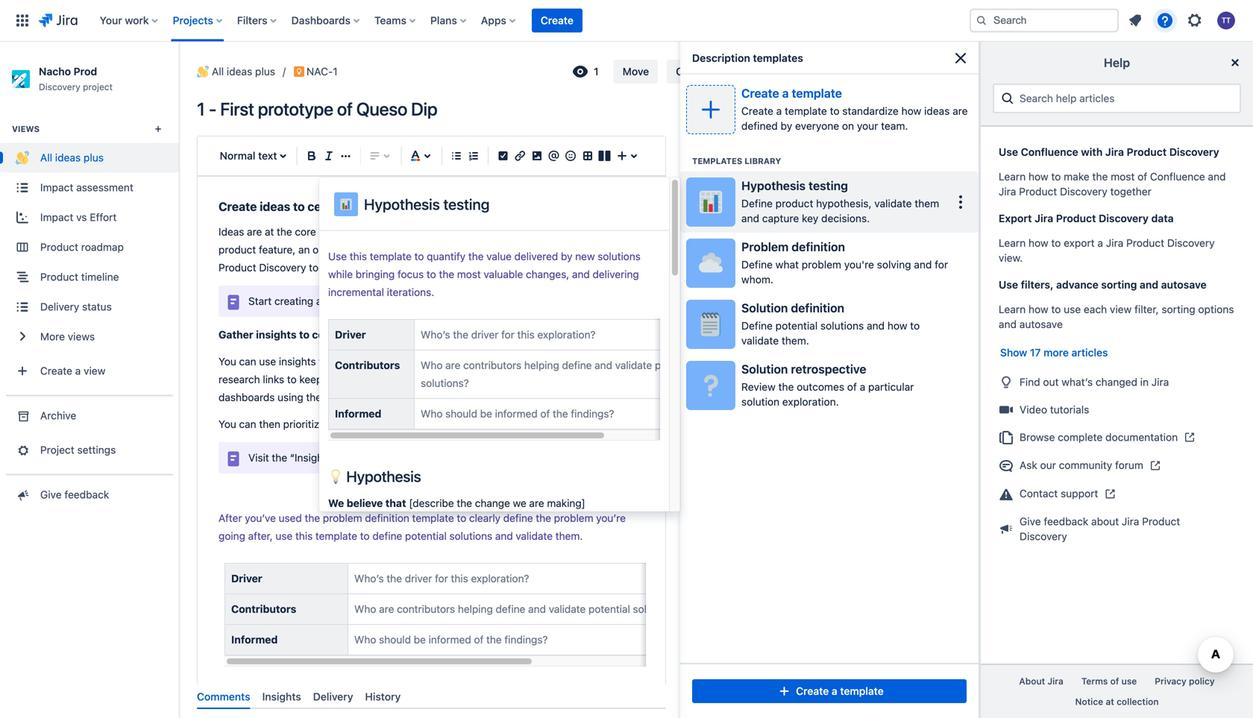 Task type: vqa. For each thing, say whether or not it's contained in the screenshot.
the definition
yes



Task type: describe. For each thing, give the bounding box(es) containing it.
discovery inside learn how to export a jira product discovery view.
[[1167, 237, 1215, 249]]

focus
[[398, 268, 424, 280]]

:thought_balloon: image
[[219, 697, 233, 712]]

and inside problem definition define what problem you're solving and for whom.
[[914, 259, 932, 271]]

hypothesis for hypothesis testing define product hypothesis, validate them and capture key decisions.
[[741, 179, 806, 193]]

slack or teams .
[[505, 391, 580, 404]]

tutorials
[[1050, 404, 1089, 416]]

Main content area, start typing to enter text. text field
[[219, 199, 791, 718]]

help image
[[1156, 12, 1174, 29]]

filters
[[237, 14, 268, 26]]

at inside ideas are at the core of jira product discovery. an idea can represent a user problem, a product feature, an opportunity, or a solution. collect all your product's ideas in jira product discovery to keep them centralized in one place.
[[265, 226, 274, 238]]

to left the one
[[427, 268, 436, 280]]

define for solution definition
[[741, 320, 773, 332]]

1 horizontal spatial problem
[[554, 512, 593, 524]]

in down 'problem,'
[[587, 244, 595, 256]]

product inside learn how to export a jira product discovery view.
[[1126, 237, 1165, 249]]

1 horizontal spatial archive
[[789, 65, 827, 78]]

teams button
[[370, 9, 421, 32]]

terry turtle
[[825, 697, 881, 709]]

delivery for delivery status
[[40, 301, 79, 313]]

new
[[575, 250, 595, 263]]

a inside solution retrospective review the outcomes of a particular solution exploration.
[[860, 381, 866, 393]]

centralized
[[374, 261, 427, 274]]

to inside learn how to make the most of confluence and jira product discovery together
[[1051, 170, 1061, 183]]

1 horizontal spatial who's
[[421, 329, 450, 341]]

1 horizontal spatial contributors
[[335, 359, 400, 371]]

create for create ideas to centralize all your product initiatives
[[219, 200, 257, 214]]

create template image
[[699, 98, 723, 122]]

to inside learn how to export a jira product discovery view.
[[1051, 237, 1061, 249]]

learn how to export a jira product discovery view.
[[999, 237, 1215, 264]]

a left the top
[[864, 267, 869, 278]]

notifications image
[[1126, 12, 1144, 29]]

ask
[[1020, 459, 1037, 472]]

product inside you can use insights to capture user needs: snippets from customer interviews or user research links to keep tickets or sales opportunities, links to specific product analytics dashboards using the chrome extension, or messages from
[[545, 373, 582, 386]]

them. inside after you've used the problem definition template to clearly define the problem you're going after, use this template to define potential solutions and validate them.
[[555, 530, 583, 542]]

going
[[219, 530, 245, 542]]

supporting
[[409, 329, 465, 341]]

for inside the main content area, start typing to enter text. text field
[[435, 572, 448, 585]]

browse
[[1020, 431, 1055, 443]]

2 vertical spatial hypothesis
[[346, 468, 421, 485]]

how for use confluence with jira product discovery
[[1029, 170, 1049, 183]]

ideas up "feature,"
[[260, 200, 290, 214]]

what's
[[1062, 376, 1093, 388]]

can for you can then prioritize your ideas using the collected insights and their impact.
[[239, 418, 256, 430]]

ideas inside "jira product discovery navigation" element
[[55, 151, 81, 164]]

project settings
[[40, 444, 116, 456]]

jira inside learn how to export a jira product discovery view.
[[1106, 237, 1124, 249]]

this down after you've used the problem definition template to clearly define the problem you're going after, use this template to define potential solutions and validate them.
[[451, 572, 468, 585]]

capture inside 'hypothesis testing define product hypothesis, validate them and capture key decisions.'
[[762, 212, 799, 225]]

problem definition define what problem you're solving and for whom.
[[741, 240, 948, 286]]

0 horizontal spatial all ideas plus link
[[0, 143, 179, 173]]

validate inside 'hypothesis testing define product hypothesis, validate them and capture key decisions.'
[[875, 197, 912, 210]]

most inside use this template to quantify the value delivered by new solutions while bringing focus to the most valuable changes, and delivering incremental iterations.
[[457, 268, 481, 280]]

ideas up "first"
[[227, 65, 252, 78]]

1 for 1
[[594, 65, 599, 78]]

and inside after you've used the problem definition template to clearly define the problem you're going after, use this template to define potential solutions and validate them.
[[495, 530, 513, 542]]

link image
[[511, 147, 529, 165]]

bringing
[[356, 268, 395, 280]]

.
[[577, 391, 580, 404]]

2 vertical spatial none
[[806, 402, 832, 414]]

pinned fields element
[[710, 175, 950, 211]]

use confluence with jira product discovery
[[999, 146, 1219, 158]]

exploration? inside the main content area, start typing to enter text. text field
[[471, 572, 529, 585]]

centralize
[[308, 200, 364, 214]]

your inside create a template create a template to standardize how ideas are defined by everyone on your team.
[[857, 120, 878, 132]]

show 17 more articles button
[[993, 344, 1116, 362]]

1 for 1 - first prototype of queso dip
[[197, 98, 205, 119]]

your
[[100, 14, 122, 26]]

dashboards button
[[287, 9, 366, 32]]

project settings button
[[0, 435, 179, 465]]

emoji image
[[562, 147, 580, 165]]

project inside 'nacho prod discovery project'
[[83, 82, 113, 92]]

mention image
[[545, 147, 563, 165]]

:grey_question: image
[[699, 374, 723, 398]]

idea inside ideas are at the core of jira product discovery. an idea can represent a user problem, a product feature, an opportunity, or a solution. collect all your product's ideas in jira product discovery to keep them centralized in one place.
[[459, 226, 479, 238]]

for inside problem definition define what problem you're solving and for whom.
[[935, 259, 948, 271]]

learn for learn this tool
[[808, 223, 833, 233]]

clearly
[[469, 512, 501, 524]]

changed
[[1096, 376, 1138, 388]]

are inside ideas are at the core of jira product discovery. an idea can represent a user problem, a product feature, an opportunity, or a solution. collect all your product's ideas in jira product discovery to keep them centralized in one place.
[[247, 226, 262, 238]]

your profile and settings image
[[1217, 12, 1235, 29]]

potential inside solution definition define potential solutions and how to validate them.
[[776, 320, 818, 332]]

export jira product discovery data
[[999, 212, 1174, 225]]

0 vertical spatial all
[[212, 65, 224, 78]]

create up defined
[[741, 105, 774, 117]]

plus inside group
[[84, 151, 104, 164]]

discovery inside 'nacho prod discovery project'
[[39, 82, 80, 92]]

find out what's changed in jira link
[[993, 368, 1241, 396]]

tab
[[339, 452, 355, 464]]

findings? inside the main content area, start typing to enter text. text field
[[505, 634, 548, 646]]

feedback for give feedback about jira product discovery
[[1044, 515, 1089, 528]]

product inside learn how to make the most of confluence and jira product discovery together
[[1019, 185, 1057, 198]]

to down believe
[[360, 530, 370, 542]]

and inside learn how to make the most of confluence and jira product discovery together
[[1208, 170, 1226, 183]]

create image
[[775, 683, 793, 700]]

0 vertical spatial solutions?
[[421, 377, 469, 389]]

history
[[365, 691, 401, 703]]

Search help articles field
[[1015, 85, 1234, 112]]

definition for problem definition define what problem you're solving and for whom.
[[792, 240, 845, 254]]

use up collection
[[1122, 676, 1137, 687]]

jira product discovery navigation element
[[0, 42, 179, 718]]

to up tickets
[[319, 355, 328, 368]]

info image
[[351, 486, 369, 504]]

move
[[623, 65, 649, 78]]

particular
[[868, 381, 914, 393]]

needs:
[[394, 355, 426, 368]]

you can then prioritize your ideas using the collected insights and their impact.
[[219, 418, 593, 430]]

create a view button
[[0, 356, 179, 386]]

in left the one
[[430, 261, 438, 274]]

and inside learn how to use each view filter, sorting options and autosave
[[999, 318, 1017, 330]]

ideas are at the core of jira product discovery. an idea can represent a user problem, a product feature, an opportunity, or a solution. collect all your product's ideas in jira product discovery to keep them centralized in one place.
[[219, 226, 636, 274]]

become a top rated product
[[826, 267, 949, 278]]

should inside the main content area, start typing to enter text. text field
[[379, 634, 411, 646]]

what
[[776, 259, 799, 271]]

the inside learn how to make the most of confluence and jira product discovery together
[[1092, 170, 1108, 183]]

discovery inside give feedback about jira product discovery
[[1020, 530, 1067, 543]]

and inside 'hypothesis testing define product hypothesis, validate them and capture key decisions.'
[[741, 212, 759, 225]]

use for use confluence with jira product discovery
[[999, 146, 1018, 158]]

1 links from the left
[[263, 373, 284, 386]]

impact for impact vs effort
[[40, 211, 73, 223]]

slack
[[505, 391, 531, 404]]

them inside 'hypothesis testing define product hypothesis, validate them and capture key decisions.'
[[915, 197, 939, 210]]

a down templates
[[782, 86, 789, 100]]

contributors inside the main content area, start typing to enter text. text field
[[397, 603, 455, 615]]

fields for available fields
[[768, 659, 795, 672]]

this inside use this template to quantify the value delivered by new solutions while bringing focus to the most valuable changes, and delivering incremental iterations.
[[350, 250, 367, 263]]

most inside learn how to make the most of confluence and jira product discovery together
[[1111, 170, 1135, 183]]

0 horizontal spatial sorting
[[1101, 279, 1137, 291]]

out
[[1043, 376, 1059, 388]]

problem for problem definition define what problem you're solving and for whom.
[[741, 240, 789, 254]]

give feedback
[[40, 489, 109, 501]]

of inside ideas are at the core of jira product discovery. an idea can represent a user problem, a product feature, an opportunity, or a solution. collect all your product's ideas in jira product discovery to keep them centralized in one place.
[[319, 226, 328, 238]]

review
[[741, 381, 776, 393]]

feedback for give feedback
[[64, 489, 109, 501]]

group containing all ideas plus
[[0, 105, 179, 395]]

this left the 'tool'
[[835, 223, 852, 233]]

0 vertical spatial helping
[[524, 359, 559, 371]]

insights inside you can use insights to capture user needs: snippets from customer interviews or user research links to keep tickets or sales opportunities, links to specific product analytics dashboards using the chrome extension, or messages from
[[279, 355, 316, 368]]

privacy policy link
[[1146, 671, 1224, 692]]

discovery inside learn how to make the most of confluence and jira product discovery together
[[1060, 185, 1108, 198]]

search image
[[976, 15, 988, 26]]

solutions inside solution definition define potential solutions and how to validate them.
[[821, 320, 864, 332]]

slack link
[[505, 391, 531, 404]]

of inside learn how to make the most of confluence and jira product discovery together
[[1138, 170, 1147, 183]]

hypothesis for hypothesis testing
[[364, 195, 440, 213]]

become
[[826, 267, 862, 278]]

0 horizontal spatial user
[[370, 355, 391, 368]]

find out what's changed in jira
[[1020, 376, 1169, 388]]

insights
[[262, 691, 301, 703]]

nac-1
[[307, 65, 338, 78]]

on
[[842, 120, 854, 132]]

1 horizontal spatial an
[[316, 295, 328, 307]]

impact for impact assessment
[[40, 181, 73, 194]]

everyone
[[795, 120, 839, 132]]

italic ⌘i image
[[320, 147, 338, 165]]

terms
[[1082, 676, 1108, 687]]

solutions? inside the main content area, start typing to enter text. text field
[[633, 603, 681, 615]]

complete
[[1058, 431, 1103, 443]]

more
[[40, 330, 65, 343]]

definition inside after you've used the problem definition template to clearly define the problem you're going after, use this template to define potential solutions and validate them.
[[365, 512, 409, 524]]

learn how to use each view filter, sorting options and autosave
[[999, 303, 1234, 330]]

group containing create a template
[[680, 75, 979, 663]]

to left collect
[[299, 329, 310, 341]]

create for create a view
[[40, 365, 72, 377]]

give for give feedback about jira product discovery
[[1020, 515, 1041, 528]]

prototype
[[258, 98, 333, 119]]

0 vertical spatial plus
[[255, 65, 275, 78]]

filter,
[[1135, 303, 1159, 316]]

2 horizontal spatial an
[[513, 295, 524, 307]]

a up product's
[[551, 226, 556, 238]]

1 inside nac-1 'link'
[[333, 65, 338, 78]]

to down we believe that [describe the change we are making]
[[457, 512, 466, 524]]

1 vertical spatial idea
[[330, 295, 350, 307]]

2 horizontal spatial user
[[609, 355, 629, 368]]

your work button
[[95, 9, 164, 32]]

how for use filters, advance sorting and autosave
[[1029, 303, 1049, 316]]

validate inside after you've used the problem definition template to clearly define the problem you're going after, use this template to define potential solutions and validate them.
[[516, 530, 553, 542]]

driver inside the main content area, start typing to enter text. text field
[[231, 572, 262, 585]]

panel note image
[[225, 450, 242, 468]]

1 horizontal spatial autosave
[[1161, 279, 1207, 291]]

1 horizontal spatial all ideas plus
[[212, 65, 275, 78]]

by inside use this template to quantify the value delivered by new solutions while bringing focus to the most valuable changes, and delivering incremental iterations.
[[561, 250, 572, 263]]

settings
[[77, 444, 116, 456]]

who are contributors helping define and validate potential solutions? inside the main content area, start typing to enter text. text field
[[354, 603, 681, 615]]

or inside ideas are at the core of jira product discovery. an idea can represent a user problem, a product feature, an opportunity, or a solution. collect all your product's ideas in jira product discovery to keep them centralized in one place.
[[373, 244, 383, 256]]

1 horizontal spatial all ideas plus link
[[194, 63, 275, 81]]

can for you can use insights to capture user needs: snippets from customer interviews or user research links to keep tickets or sales opportunities, links to specific product analytics dashboards using the chrome extension, or messages from
[[239, 355, 256, 368]]

your down chrome
[[328, 418, 349, 430]]

definition for problem definition
[[295, 694, 357, 711]]

quantify
[[427, 250, 466, 263]]

action item image
[[494, 147, 512, 165]]

0 horizontal spatial archive button
[[0, 401, 179, 431]]

discovery inside ideas are at the core of jira product discovery. an idea can represent a user problem, a product feature, an opportunity, or a solution. collect all your product's ideas in jira product discovery to keep them centralized in one place.
[[259, 261, 306, 274]]

informed inside the main content area, start typing to enter text. text field
[[231, 634, 278, 646]]

this down the bringing
[[364, 295, 382, 307]]

data for gather insights to collect data points supporting ideas
[[349, 329, 372, 341]]

close image
[[1226, 54, 1244, 72]]

problem for you've
[[323, 512, 362, 524]]

2 vertical spatial insights
[[473, 418, 510, 430]]

using inside you can use insights to capture user needs: snippets from customer interviews or user research links to keep tickets or sales opportunities, links to specific product analytics dashboards using the chrome extension, or messages from
[[278, 391, 303, 404]]

available fields element
[[710, 648, 950, 684]]

panel note image
[[225, 294, 242, 312]]

solution
[[741, 396, 780, 408]]

move button
[[614, 60, 658, 84]]

keep inside ideas are at the core of jira product discovery. an idea can represent a user problem, a product feature, an opportunity, or a solution. collect all your product's ideas in jira product discovery to keep them centralized in one place.
[[321, 261, 344, 274]]

remove image
[[495, 486, 513, 504]]

status
[[82, 301, 112, 313]]

believe
[[347, 497, 383, 509]]

give for give feedback
[[40, 489, 62, 501]]

note image
[[371, 486, 389, 504]]

product roadmap
[[40, 241, 124, 253]]

bullet list ⌘⇧8 image
[[448, 147, 466, 165]]

video tutorials link
[[993, 396, 1241, 423]]

0 vertical spatial contributors
[[463, 359, 521, 371]]

text
[[258, 150, 277, 162]]

who should be informed of the findings? inside the main content area, start typing to enter text. text field
[[354, 634, 548, 646]]

teams inside popup button
[[374, 14, 406, 26]]

whom.
[[741, 273, 774, 286]]

notice at collection link
[[1066, 692, 1168, 712]]

start
[[248, 295, 272, 307]]

how inside create a template create a template to standardize how ideas are defined by everyone on your team.
[[902, 105, 921, 117]]

give feedback about jira product discovery
[[1020, 515, 1180, 543]]

be inside the main content area, start typing to enter text. text field
[[414, 634, 426, 646]]

autosave inside learn how to use each view filter, sorting options and autosave
[[1020, 318, 1063, 330]]

about jira button
[[1010, 671, 1073, 692]]

data for export jira product discovery data
[[1151, 212, 1174, 225]]

or right slack link
[[533, 391, 543, 404]]

in down the bringing
[[353, 295, 362, 307]]

to up core
[[293, 200, 305, 214]]

the inside solution retrospective review the outcomes of a particular solution exploration.
[[778, 381, 794, 393]]

be inside the some formula fields require extra data to be calculated.
[[909, 138, 919, 149]]

archive inside "jira product discovery navigation" element
[[40, 410, 76, 422]]

testing for hypothesis testing define product hypothesis, validate them and capture key decisions.
[[809, 179, 848, 193]]

this inside after you've used the problem definition template to clearly define the problem you're going after, use this template to define potential solutions and validate them.
[[295, 530, 313, 542]]

0 horizontal spatial all
[[367, 200, 380, 214]]

more views
[[40, 330, 95, 343]]

your up discovery.
[[383, 200, 408, 214]]

tool
[[854, 223, 871, 233]]

confluence inside learn how to make the most of confluence and jira product discovery together
[[1150, 170, 1205, 183]]

extension,
[[365, 391, 414, 404]]

fields for pinned fields
[[757, 186, 785, 199]]

more
[[1044, 346, 1069, 359]]

0 vertical spatial insights
[[256, 329, 297, 341]]

delivery status
[[40, 301, 112, 313]]

project inside the main content area, start typing to enter text. text field
[[384, 295, 418, 307]]

capture inside you can use insights to capture user needs: snippets from customer interviews or user research links to keep tickets or sales opportunities, links to specific product analytics dashboards using the chrome extension, or messages from
[[331, 355, 368, 368]]

about jira
[[1019, 676, 1064, 687]]

0 vertical spatial none
[[807, 296, 832, 308]]

teams inside the main content area, start typing to enter text. text field
[[546, 391, 577, 404]]

informed inside the main content area, start typing to enter text. text field
[[429, 634, 471, 646]]

view inside learn how to use each view filter, sorting options and autosave
[[1110, 303, 1132, 316]]

tickets
[[325, 373, 357, 386]]

warning image
[[413, 486, 431, 504]]

to up focus
[[414, 250, 424, 263]]

0 vertical spatial who are contributors helping define and validate potential solutions?
[[421, 359, 699, 389]]

you're
[[596, 512, 626, 524]]

view inside popup button
[[84, 365, 105, 377]]

create for create a template create a template to standardize how ideas are defined by everyone on your team.
[[741, 86, 779, 100]]

define for problem definition
[[741, 259, 773, 271]]

filters,
[[1021, 279, 1054, 291]]

1 vertical spatial be
[[480, 408, 492, 420]]

help
[[1104, 56, 1130, 70]]

1 horizontal spatial should
[[445, 408, 477, 420]]

solution definition define potential solutions and how to validate them.
[[741, 301, 920, 347]]

documentation
[[1106, 431, 1178, 443]]

to inside create a template create a template to standardize how ideas are defined by everyone on your team.
[[830, 105, 840, 117]]

data inside the some formula fields require extra data to be calculated.
[[876, 138, 895, 149]]

in right the changed
[[1140, 376, 1149, 388]]

to left specific
[[493, 373, 502, 386]]

use inside you can use insights to capture user needs: snippets from customer interviews or user research links to keep tickets or sales opportunities, links to specific product analytics dashboards using the chrome extension, or messages from
[[259, 355, 276, 368]]

discovery.
[[392, 226, 441, 238]]

1 vertical spatial for
[[501, 329, 515, 341]]

clone button
[[667, 60, 713, 84]]

video
[[1020, 404, 1047, 416]]

start
[[370, 452, 392, 464]]

1 vertical spatial from
[[480, 391, 502, 404]]

a up the centralized
[[386, 244, 391, 256]]

1 horizontal spatial archive button
[[780, 60, 835, 84]]

a right 'problem,'
[[628, 226, 633, 238]]

a inside button
[[832, 685, 838, 697]]

bold ⌘b image
[[303, 147, 321, 165]]

who's inside the main content area, start typing to enter text. text field
[[354, 572, 384, 585]]

or down "opportunities,"
[[416, 391, 426, 404]]

we believe that [describe the change we are making]
[[328, 497, 585, 509]]

chrome
[[324, 391, 362, 404]]

a inside popup button
[[75, 365, 81, 377]]

initiatives
[[459, 200, 515, 214]]

create for create
[[541, 14, 574, 26]]

can inside ideas are at the core of jira product discovery. an idea can represent a user problem, a product feature, an opportunity, or a solution. collect all your product's ideas in jira product discovery to keep them centralized in one place.
[[482, 226, 499, 238]]



Task type: locate. For each thing, give the bounding box(es) containing it.
1 vertical spatial at
[[1106, 697, 1114, 707]]

1 horizontal spatial 1
[[333, 65, 338, 78]]

1 solution from the top
[[741, 301, 788, 315]]

more image
[[952, 193, 970, 211]]

the inside you can use insights to capture user needs: snippets from customer interviews or user research links to keep tickets or sales opportunities, links to specific product analytics dashboards using the chrome extension, or messages from
[[306, 391, 322, 404]]

copy image
[[465, 486, 483, 504]]

retrospective
[[791, 362, 866, 376]]

teams up impact.
[[546, 391, 577, 404]]

tab list containing comments
[[191, 685, 672, 709]]

close image
[[946, 63, 964, 81]]

1 you from the top
[[219, 355, 236, 368]]

all ideas plus inside "jira product discovery navigation" element
[[40, 151, 104, 164]]

none up retrospective
[[806, 330, 832, 342]]

give feedback button
[[0, 480, 179, 510]]

all
[[367, 200, 380, 214], [474, 244, 484, 256]]

collapse image
[[913, 63, 931, 81]]

learn
[[999, 170, 1026, 183], [808, 223, 833, 233], [999, 237, 1026, 249], [999, 303, 1026, 316]]

problem down 'making]'
[[554, 512, 593, 524]]

your
[[857, 120, 878, 132], [383, 200, 408, 214], [487, 244, 508, 256], [328, 418, 349, 430]]

the inside ideas are at the core of jira product discovery. an idea can represent a user problem, a product feature, an opportunity, or a solution. collect all your product's ideas in jira product discovery to keep them centralized in one place.
[[277, 226, 292, 238]]

all inside ideas are at the core of jira product discovery. an idea can represent a user problem, a product feature, an opportunity, or a solution. collect all your product's ideas in jira product discovery to keep them centralized in one place.
[[474, 244, 484, 256]]

1 vertical spatial give
[[1020, 515, 1041, 528]]

you for you can use insights to capture user needs: snippets from customer interviews or user research links to keep tickets or sales opportunities, links to specific product analytics dashboards using the chrome extension, or messages from
[[219, 355, 236, 368]]

jira inside learn how to make the most of confluence and jira product discovery together
[[999, 185, 1016, 198]]

by up formula
[[781, 120, 792, 132]]

collect
[[312, 329, 346, 341]]

keep inside you can use insights to capture user needs: snippets from customer interviews or user research links to keep tickets or sales opportunities, links to specific product analytics dashboards using the chrome extension, or messages from
[[299, 373, 322, 386]]

1 horizontal spatial give
[[1020, 515, 1041, 528]]

how down filters,
[[1029, 303, 1049, 316]]

available
[[720, 659, 765, 672]]

1 vertical spatial fields
[[757, 186, 785, 199]]

1 vertical spatial contributors
[[231, 603, 296, 615]]

create a template button
[[692, 680, 967, 703]]

0 vertical spatial findings?
[[571, 408, 614, 420]]

them. inside solution definition define potential solutions and how to validate them.
[[782, 335, 809, 347]]

0 horizontal spatial capture
[[331, 355, 368, 368]]

testing for hypothesis testing
[[443, 195, 490, 213]]

1 horizontal spatial exploration?
[[537, 329, 596, 341]]

customer
[[497, 355, 542, 368]]

1 horizontal spatial for
[[501, 329, 515, 341]]

who
[[421, 359, 443, 371], [421, 408, 443, 420], [354, 603, 376, 615], [354, 634, 376, 646]]

1 inside 1 popup button
[[594, 65, 599, 78]]

about
[[1091, 515, 1119, 528]]

close image
[[952, 49, 970, 67]]

0 vertical spatial archive button
[[780, 60, 835, 84]]

1 vertical spatial delivery
[[313, 691, 353, 703]]

discovery
[[39, 82, 80, 92], [1170, 146, 1219, 158], [1060, 185, 1108, 198], [1099, 212, 1149, 225], [1167, 237, 1215, 249], [259, 261, 306, 274], [956, 510, 1000, 520], [1020, 530, 1067, 543]]

delivery for delivery
[[313, 691, 353, 703]]

product inside 'hypothesis testing define product hypothesis, validate them and capture key decisions.'
[[776, 197, 813, 210]]

more formatting image
[[337, 147, 355, 165]]

0 horizontal spatial confluence
[[1021, 146, 1078, 158]]

1 vertical spatial with
[[879, 510, 897, 520]]

for down after you've used the problem definition template to clearly define the problem you're going after, use this template to define potential solutions and validate them.
[[435, 572, 448, 585]]

from
[[472, 355, 494, 368], [480, 391, 502, 404]]

2 solution from the top
[[741, 362, 788, 376]]

them. up retrospective
[[782, 335, 809, 347]]

a up defined
[[776, 105, 782, 117]]

an right creating
[[316, 295, 328, 307]]

definition down learn this tool
[[792, 240, 845, 254]]

sales
[[372, 373, 397, 386]]

are inside create a template create a template to standardize how ideas are defined by everyone on your team.
[[953, 105, 968, 117]]

templates library heading
[[680, 155, 979, 167]]

0 vertical spatial capture
[[762, 212, 799, 225]]

1 horizontal spatial user
[[559, 226, 580, 238]]

product inside ideas are at the core of jira product discovery. an idea can represent a user problem, a product feature, an opportunity, or a solution. collect all your product's ideas in jira product discovery to keep them centralized in one place.
[[219, 244, 256, 256]]

jira inside give feedback about jira product discovery
[[1122, 515, 1139, 528]]

we
[[328, 497, 344, 509]]

create up the ideas
[[219, 200, 257, 214]]

all up impact assessment at left
[[40, 151, 52, 164]]

1 vertical spatial impact
[[40, 211, 73, 223]]

you for you can then prioritize your ideas using the collected insights and their impact.
[[219, 418, 236, 430]]

1 horizontal spatial solutions
[[598, 250, 641, 263]]

use for use filters, advance sorting and autosave
[[999, 279, 1018, 291]]

primary element
[[9, 0, 958, 41]]

library
[[745, 156, 781, 166]]

create a template create a template to standardize how ideas are defined by everyone on your team.
[[741, 86, 968, 132]]

validate inside solution definition define potential solutions and how to validate them.
[[741, 335, 779, 347]]

0 vertical spatial fields
[[795, 138, 818, 149]]

appswitcher icon image
[[13, 12, 31, 29]]

learn down filters,
[[999, 303, 1026, 316]]

definition inside solution definition define potential solutions and how to validate them.
[[791, 301, 844, 315]]

advance
[[1056, 279, 1099, 291]]

teams left the plans at the top left of page
[[374, 14, 406, 26]]

banner
[[0, 0, 1253, 42]]

getting started with jira product discovery
[[809, 510, 1000, 520]]

1 vertical spatial exploration?
[[471, 572, 529, 585]]

fields
[[795, 138, 818, 149], [757, 186, 785, 199], [768, 659, 795, 672]]

add image, video, or file image
[[528, 147, 546, 165]]

product roadmap link
[[0, 232, 179, 262]]

all ideas plus up impact assessment at left
[[40, 151, 104, 164]]

privacy policy
[[1155, 676, 1215, 687]]

definition inside problem definition define what problem you're solving and for whom.
[[792, 240, 845, 254]]

by left clicking
[[421, 295, 432, 307]]

learn for learn how to export a jira product discovery view.
[[999, 237, 1026, 249]]

0 vertical spatial project
[[83, 82, 113, 92]]

sorting inside learn how to use each view filter, sorting options and autosave
[[1162, 303, 1196, 316]]

sorting
[[1101, 279, 1137, 291], [1162, 303, 1196, 316]]

0 vertical spatial driver
[[471, 329, 499, 341]]

you inside you can use insights to capture user needs: snippets from customer interviews or user research links to keep tickets or sales opportunities, links to specific product analytics dashboards using the chrome extension, or messages from
[[219, 355, 236, 368]]

0 vertical spatial view
[[1110, 303, 1132, 316]]

ideas up the changes,
[[559, 244, 584, 256]]

definition down that
[[365, 512, 409, 524]]

findings?
[[571, 408, 614, 420], [505, 634, 548, 646]]

all ideas plus link up "first"
[[194, 63, 275, 81]]

1 horizontal spatial group
[[680, 75, 979, 663]]

1 horizontal spatial links
[[469, 373, 490, 386]]

:wave: image
[[197, 66, 209, 78], [197, 66, 209, 78], [16, 151, 29, 164], [16, 151, 29, 164]]

first
[[220, 98, 254, 119]]

1 vertical spatial who are contributors helping define and validate potential solutions?
[[354, 603, 681, 615]]

opportunity,
[[313, 244, 370, 256]]

validate
[[875, 197, 912, 210], [741, 335, 779, 347], [615, 359, 652, 371], [516, 530, 553, 542], [549, 603, 586, 615]]

1 horizontal spatial solutions?
[[633, 603, 681, 615]]

solutions up retrospective
[[821, 320, 864, 332]]

comments
[[197, 691, 250, 703]]

1 horizontal spatial helping
[[524, 359, 559, 371]]

can
[[482, 226, 499, 238], [239, 355, 256, 368], [239, 418, 256, 430]]

can inside you can use insights to capture user needs: snippets from customer interviews or user research links to keep tickets or sales opportunities, links to specific product analytics dashboards using the chrome extension, or messages from
[[239, 355, 256, 368]]

problem inside the main content area, start typing to enter text. text field
[[237, 694, 292, 711]]

define inside solution definition define potential solutions and how to validate them.
[[741, 320, 773, 332]]

collected
[[426, 418, 470, 430]]

3 define from the top
[[741, 320, 773, 332]]

most
[[1111, 170, 1135, 183], [457, 268, 481, 280]]

user up analytics
[[609, 355, 629, 368]]

1 left -
[[197, 98, 205, 119]]

0 vertical spatial problem
[[741, 240, 789, 254]]

:thought_balloon: image
[[219, 697, 233, 712]]

how left the make on the top of the page
[[1029, 170, 1049, 183]]

data inside the main content area, start typing to enter text. text field
[[349, 329, 372, 341]]

1 vertical spatial solutions
[[821, 320, 864, 332]]

to inside learn how to use each view filter, sorting options and autosave
[[1051, 303, 1061, 316]]

1 impact from the top
[[40, 181, 73, 194]]

changes,
[[526, 268, 569, 280]]

with for confluence
[[1081, 146, 1103, 158]]

0 horizontal spatial solutions?
[[421, 377, 469, 389]]

by inside create a template create a template to standardize how ideas are defined by everyone on your team.
[[781, 120, 792, 132]]

problem inside problem definition define what problem you're solving and for whom.
[[741, 240, 789, 254]]

or left sales
[[360, 373, 369, 386]]

contributors
[[463, 359, 521, 371], [397, 603, 455, 615]]

layouts image
[[596, 147, 614, 165]]

impact up impact vs effort
[[40, 181, 73, 194]]

driver
[[335, 329, 366, 341], [231, 572, 262, 585]]

gather insights to collect data points supporting ideas
[[219, 329, 495, 341]]

Search field
[[970, 9, 1119, 32]]

of inside solution retrospective review the outcomes of a particular solution exploration.
[[847, 381, 857, 393]]

for right rated
[[935, 259, 948, 271]]

problem for definition
[[802, 259, 841, 271]]

teams link
[[546, 391, 577, 404]]

product
[[1127, 146, 1167, 158], [1019, 185, 1057, 198], [1056, 212, 1096, 225], [351, 226, 389, 238], [1126, 237, 1165, 249], [40, 241, 78, 253], [219, 261, 256, 274], [40, 271, 78, 283], [919, 510, 954, 520], [1142, 515, 1180, 528]]

potential inside after you've used the problem definition template to clearly define the problem you're going after, use this template to define potential solutions and validate them.
[[405, 530, 447, 542]]

a inside learn how to export a jira product discovery view.
[[1098, 237, 1103, 249]]

feedback down contact support on the right of page
[[1044, 515, 1089, 528]]

solutions inside after you've used the problem definition template to clearly define the problem you're going after, use this template to define potential solutions and validate them.
[[449, 530, 492, 542]]

table image
[[579, 147, 597, 165]]

product down the ideas
[[219, 244, 256, 256]]

2 horizontal spatial by
[[781, 120, 792, 132]]

settings image
[[1186, 12, 1204, 29]]

of
[[337, 98, 353, 119], [1138, 170, 1147, 183], [319, 226, 328, 238], [847, 381, 857, 393], [540, 408, 550, 420], [474, 634, 484, 646], [1110, 676, 1119, 687]]

1 vertical spatial none
[[806, 330, 832, 342]]

them.
[[782, 335, 809, 347], [555, 530, 583, 542]]

0 horizontal spatial contributors
[[397, 603, 455, 615]]

you down dashboards on the bottom left
[[219, 418, 236, 430]]

learn how to make the most of confluence and jira product discovery together
[[999, 170, 1226, 198]]

1 vertical spatial confluence
[[1150, 170, 1205, 183]]

to down "team."
[[898, 138, 906, 149]]

data down together
[[1151, 212, 1174, 225]]

more views link
[[0, 322, 179, 352]]

product inside give feedback about jira product discovery
[[1142, 515, 1180, 528]]

definition down become
[[791, 301, 844, 315]]

define up whom.
[[741, 259, 773, 271]]

analytics
[[585, 373, 627, 386]]

:heart: image
[[808, 244, 820, 256], [808, 244, 820, 256]]

or up analytics
[[596, 355, 606, 368]]

project settings image
[[15, 443, 30, 458]]

terry
[[825, 697, 850, 709]]

:notepad_spiral: image
[[699, 313, 723, 336], [699, 313, 723, 336]]

templates library group
[[680, 140, 979, 421]]

impact assessment
[[40, 181, 133, 194]]

and inside solution definition define potential solutions and how to validate them.
[[867, 320, 885, 332]]

your up valuable
[[487, 244, 508, 256]]

2 vertical spatial solutions
[[449, 530, 492, 542]]

autosave up 17
[[1020, 318, 1063, 330]]

to left export
[[1051, 237, 1061, 249]]

learn for learn how to use each view filter, sorting options and autosave
[[999, 303, 1026, 316]]

1 vertical spatial plus
[[84, 151, 104, 164]]

💡
[[328, 468, 343, 485]]

learn for learn how to make the most of confluence and jira product discovery together
[[999, 170, 1026, 183]]

create right apps popup button
[[541, 14, 574, 26]]

0 vertical spatial them
[[915, 197, 939, 210]]

give inside give feedback about jira product discovery
[[1020, 515, 1041, 528]]

to up the prioritize
[[287, 373, 297, 386]]

0 vertical spatial impact
[[40, 181, 73, 194]]

archive button
[[780, 60, 835, 84], [0, 401, 179, 431]]

learn inside learn how to use each view filter, sorting options and autosave
[[999, 303, 1026, 316]]

1 vertical spatial feedback
[[1044, 515, 1089, 528]]

give right 'feedback' image
[[40, 489, 62, 501]]

0 vertical spatial informed
[[335, 408, 381, 420]]

this up the customer
[[517, 329, 535, 341]]

solution for solution retrospective
[[741, 362, 788, 376]]

1 vertical spatial using
[[380, 418, 406, 430]]

0 vertical spatial driver
[[335, 329, 366, 341]]

exploration? up the interviews
[[537, 329, 596, 341]]

0 vertical spatial informed
[[495, 408, 538, 420]]

create for create a template
[[796, 685, 829, 697]]

fields in this view element
[[710, 462, 950, 498]]

roadmap
[[81, 241, 124, 253]]

helping
[[524, 359, 559, 371], [458, 603, 493, 615]]

project down focus
[[384, 295, 418, 307]]

driver inside the main content area, start typing to enter text. text field
[[405, 572, 432, 585]]

learn up export
[[999, 170, 1026, 183]]

should up the history
[[379, 634, 411, 646]]

visit the "insights" tab to start collecting insights.
[[248, 452, 484, 464]]

to inside ideas are at the core of jira product discovery. an idea can represent a user problem, a product feature, an opportunity, or a solution. collect all your product's ideas in jira product discovery to keep them centralized in one place.
[[309, 261, 318, 274]]

capture up tickets
[[331, 355, 368, 368]]

how inside learn how to make the most of confluence and jira product discovery together
[[1029, 170, 1049, 183]]

0 horizontal spatial delivery
[[40, 301, 79, 313]]

0 vertical spatial all
[[367, 200, 380, 214]]

0 vertical spatial all ideas plus link
[[194, 63, 275, 81]]

them inside ideas are at the core of jira product discovery. an idea can represent a user problem, a product feature, an opportunity, or a solution. collect all your product's ideas in jira product discovery to keep them centralized in one place.
[[347, 261, 371, 274]]

0 vertical spatial autosave
[[1161, 279, 1207, 291]]

with for started
[[879, 510, 897, 520]]

represent
[[502, 226, 548, 238]]

group
[[680, 75, 979, 663], [0, 105, 179, 395]]

fields inside the some formula fields require extra data to be calculated.
[[795, 138, 818, 149]]

gather
[[219, 329, 253, 341]]

use inside learn how to use each view filter, sorting options and autosave
[[1064, 303, 1081, 316]]

dip
[[411, 98, 437, 119]]

delivering
[[593, 268, 639, 280]]

2 horizontal spatial for
[[935, 259, 948, 271]]

and inside use this template to quantify the value delivered by new solutions while bringing focus to the most valuable changes, and delivering incremental iterations.
[[572, 268, 590, 280]]

:bar_chart: image
[[699, 190, 723, 214]]

1 vertical spatial insights
[[279, 355, 316, 368]]

data down "team."
[[876, 138, 895, 149]]

description
[[692, 52, 750, 64]]

2 you from the top
[[219, 418, 236, 430]]

queso
[[356, 98, 407, 119]]

0 horizontal spatial idea
[[330, 295, 350, 307]]

decisions.
[[821, 212, 870, 225]]

2 vertical spatial define
[[741, 320, 773, 332]]

archive button up everyone
[[780, 60, 835, 84]]

solution
[[741, 301, 788, 315], [741, 362, 788, 376]]

product up an
[[411, 200, 456, 214]]

banner containing your work
[[0, 0, 1253, 42]]

0 vertical spatial use
[[999, 146, 1018, 158]]

0 horizontal spatial view
[[84, 365, 105, 377]]

contact support link
[[993, 480, 1241, 508]]

ideas up the visit the "insights" tab to start collecting insights.
[[352, 418, 377, 430]]

use inside use this template to quantify the value delivered by new solutions while bringing focus to the most valuable changes, and delivering incremental iterations.
[[328, 250, 347, 263]]

current project sidebar image
[[163, 60, 195, 90]]

error image
[[434, 486, 452, 504]]

plus up prototype
[[255, 65, 275, 78]]

contributors inside the main content area, start typing to enter text. text field
[[231, 603, 296, 615]]

idea
[[459, 226, 479, 238], [330, 295, 350, 307]]

jira inside button
[[1048, 676, 1064, 687]]

by inside the main content area, start typing to enter text. text field
[[421, 295, 432, 307]]

0 horizontal spatial plus
[[84, 151, 104, 164]]

who's the driver for this exploration? inside the main content area, start typing to enter text. text field
[[354, 572, 529, 585]]

how down export
[[1029, 237, 1049, 249]]

defined
[[741, 120, 778, 132]]

fields down library at right top
[[757, 186, 785, 199]]

2 horizontal spatial data
[[1151, 212, 1174, 225]]

who's the driver for this exploration? down after you've used the problem definition template to clearly define the problem you're going after, use this template to define potential solutions and validate them.
[[354, 572, 529, 585]]

0 horizontal spatial should
[[379, 634, 411, 646]]

1 vertical spatial solution
[[741, 362, 788, 376]]

use for use this template to quantify the value delivered by new solutions while bringing focus to the most valuable changes, and delivering incremental iterations.
[[328, 250, 347, 263]]

0 vertical spatial who's the driver for this exploration?
[[421, 329, 596, 341]]

hypothesis testing define product hypothesis, validate them and capture key decisions.
[[741, 179, 939, 225]]

use inside after you've used the problem definition template to clearly define the problem you're going after, use this template to define potential solutions and validate them.
[[276, 530, 293, 542]]

solution inside solution definition define potential solutions and how to validate them.
[[741, 301, 788, 315]]

fields down everyone
[[795, 138, 818, 149]]

0 vertical spatial from
[[472, 355, 494, 368]]

0 vertical spatial feedback
[[64, 489, 109, 501]]

we
[[513, 497, 526, 509]]

normal text
[[220, 150, 277, 162]]

ideas down "create
[[467, 329, 495, 341]]

1 define from the top
[[741, 197, 773, 210]]

create inside button
[[541, 14, 574, 26]]

0 horizontal spatial them
[[347, 261, 371, 274]]

this down used at the bottom
[[295, 530, 313, 542]]

1 vertical spatial view
[[84, 365, 105, 377]]

template inside use this template to quantify the value delivered by new solutions while bringing focus to the most valuable changes, and delivering incremental iterations.
[[370, 250, 412, 263]]

template inside button
[[840, 685, 884, 697]]

how inside learn how to export a jira product discovery view.
[[1029, 237, 1049, 249]]

feedback image
[[15, 487, 30, 502]]

1 horizontal spatial confluence
[[1150, 170, 1205, 183]]

feedback down project settings button
[[64, 489, 109, 501]]

to inside the some formula fields require extra data to be calculated.
[[898, 138, 906, 149]]

all up -
[[212, 65, 224, 78]]

delivery up more
[[40, 301, 79, 313]]

driver down after you've used the problem definition template to clearly define the problem you're going after, use this template to define potential solutions and validate them.
[[405, 572, 432, 585]]

0 horizontal spatial at
[[265, 226, 274, 238]]

1 up 1 - first prototype of queso dip
[[333, 65, 338, 78]]

0 horizontal spatial helping
[[458, 603, 493, 615]]

:bar_chart: image
[[699, 190, 723, 214], [340, 198, 352, 210], [340, 198, 352, 210]]

0 vertical spatial teams
[[374, 14, 406, 26]]

:trophy: image
[[808, 267, 820, 278], [808, 267, 820, 278]]

links up messages
[[469, 373, 490, 386]]

archive button up project settings button
[[0, 401, 179, 431]]

create inside create a view popup button
[[40, 365, 72, 377]]

ideas up impact assessment at left
[[55, 151, 81, 164]]

solution retrospective review the outcomes of a particular solution exploration.
[[741, 362, 914, 408]]

1 horizontal spatial most
[[1111, 170, 1135, 183]]

from right snippets
[[472, 355, 494, 368]]

1 vertical spatial who's
[[354, 572, 384, 585]]

numbered list ⌘⇧7 image
[[465, 147, 482, 165]]

view down more views link
[[84, 365, 105, 377]]

1 vertical spatial them.
[[555, 530, 583, 542]]

description templates
[[692, 52, 803, 64]]

0 horizontal spatial them.
[[555, 530, 583, 542]]

0 vertical spatial you
[[219, 355, 236, 368]]

definition
[[792, 240, 845, 254], [791, 301, 844, 315], [365, 512, 409, 524], [295, 694, 357, 711]]

success image
[[392, 486, 410, 504]]

1 horizontal spatial delivery
[[313, 691, 353, 703]]

:grey_question: image
[[699, 374, 723, 398]]

create inside 'create a template' button
[[796, 685, 829, 697]]

0 vertical spatial exploration?
[[537, 329, 596, 341]]

all ideas plus up "first"
[[212, 65, 275, 78]]

1 vertical spatial informed
[[231, 634, 278, 646]]

delight
[[826, 245, 858, 255]]

by left new
[[561, 250, 572, 263]]

2 vertical spatial can
[[239, 418, 256, 430]]

apps
[[481, 14, 506, 26]]

use this template to quantify the value delivered by new solutions while bringing focus to the most valuable changes, and delivering incremental iterations.
[[328, 250, 643, 298]]

2 impact from the top
[[40, 211, 73, 223]]

solution for solution definition
[[741, 301, 788, 315]]

testing inside 'hypothesis testing define product hypothesis, validate them and capture key decisions.'
[[809, 179, 848, 193]]

problem for problem definition
[[237, 694, 292, 711]]

1 vertical spatial all ideas plus link
[[0, 143, 179, 173]]

0 vertical spatial testing
[[809, 179, 848, 193]]

solution inside solution retrospective review the outcomes of a particular solution exploration.
[[741, 362, 788, 376]]

0 vertical spatial who should be informed of the findings?
[[421, 408, 614, 420]]

1 horizontal spatial be
[[480, 408, 492, 420]]

how for export jira product discovery data
[[1029, 237, 1049, 249]]

product right rated
[[914, 267, 949, 278]]

start creating an idea in this project by clicking "create an idea."
[[248, 295, 553, 307]]

:cloud: image
[[699, 251, 723, 275], [699, 251, 723, 275]]

your inside ideas are at the core of jira product discovery. an idea can represent a user problem, a product feature, an opportunity, or a solution. collect all your product's ideas in jira product discovery to keep them centralized in one place.
[[487, 244, 508, 256]]

links up dashboards on the bottom left
[[263, 373, 284, 386]]

plus up impact assessment link
[[84, 151, 104, 164]]

insights down start
[[256, 329, 297, 341]]

place.
[[461, 261, 490, 274]]

solutions inside use this template to quantify the value delivered by new solutions while bringing focus to the most valuable changes, and delivering incremental iterations.
[[598, 250, 641, 263]]

product up teams link
[[545, 373, 582, 386]]

solutions up delivering
[[598, 250, 641, 263]]

1 vertical spatial define
[[741, 259, 773, 271]]

project down prod
[[83, 82, 113, 92]]

them
[[915, 197, 939, 210], [347, 261, 371, 274]]

driver down after,
[[231, 572, 262, 585]]

idea."
[[527, 295, 553, 307]]

use
[[1064, 303, 1081, 316], [259, 355, 276, 368], [276, 530, 293, 542], [1122, 676, 1137, 687]]

2 horizontal spatial problem
[[802, 259, 841, 271]]

driver down "create
[[471, 329, 499, 341]]

1 horizontal spatial findings?
[[571, 408, 614, 420]]

2 define from the top
[[741, 259, 773, 271]]

informed down chrome
[[335, 408, 381, 420]]

definition for solution definition define potential solutions and how to validate them.
[[791, 301, 844, 315]]

ideas
[[219, 226, 244, 238]]

tab list
[[191, 685, 672, 709]]

to right "tab"
[[358, 452, 367, 464]]

2 links from the left
[[469, 373, 490, 386]]

define for hypothesis testing
[[741, 197, 773, 210]]

prod
[[74, 65, 97, 78]]

problem inside problem definition define what problem you're solving and for whom.
[[802, 259, 841, 271]]

solution.
[[394, 244, 435, 256]]

helping inside the main content area, start typing to enter text. text field
[[458, 603, 493, 615]]

archive down templates
[[789, 65, 827, 78]]

find
[[1020, 376, 1040, 388]]

to up everyone
[[830, 105, 840, 117]]

1 vertical spatial hypothesis
[[364, 195, 440, 213]]

all up place.
[[474, 244, 484, 256]]

dashboards
[[219, 391, 275, 404]]

use down used at the bottom
[[276, 530, 293, 542]]

privacy
[[1155, 676, 1187, 687]]

create inside the main content area, start typing to enter text. text field
[[219, 200, 257, 214]]

them up "incremental"
[[347, 261, 371, 274]]

0 horizontal spatial all
[[40, 151, 52, 164]]

with right started
[[879, 510, 897, 520]]

1 horizontal spatial data
[[876, 138, 895, 149]]

ideas inside create a template create a template to standardize how ideas are defined by everyone on your team.
[[924, 105, 950, 117]]

jira image
[[39, 12, 77, 29], [39, 12, 77, 29]]

0 vertical spatial archive
[[789, 65, 827, 78]]

hypothesis inside 'hypothesis testing define product hypothesis, validate them and capture key decisions.'
[[741, 179, 806, 193]]

exploration? down clearly
[[471, 572, 529, 585]]

1
[[333, 65, 338, 78], [594, 65, 599, 78], [197, 98, 205, 119]]

1 horizontal spatial driver
[[471, 329, 499, 341]]

create a view
[[40, 365, 105, 377]]

sorting right "filter,"
[[1162, 303, 1196, 316]]

0 vertical spatial keep
[[321, 261, 344, 274]]

a down views
[[75, 365, 81, 377]]



